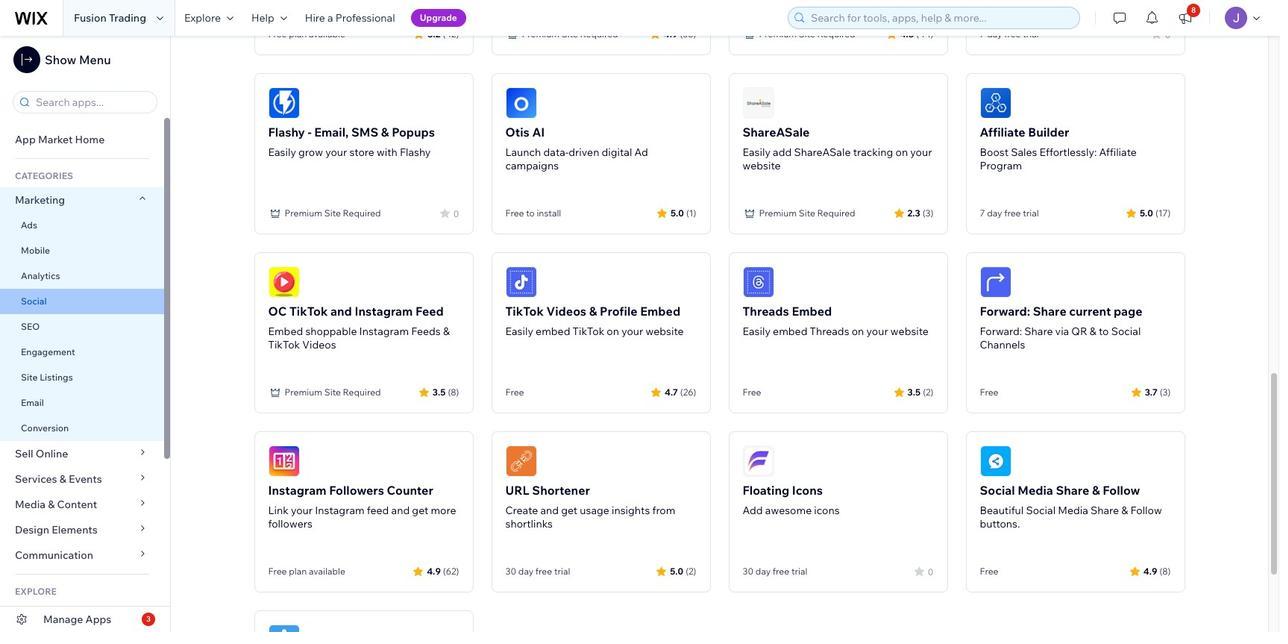 Task type: vqa. For each thing, say whether or not it's contained in the screenshot.


Task type: locate. For each thing, give the bounding box(es) containing it.
0 vertical spatial 0
[[1166, 29, 1172, 40]]

program
[[980, 159, 1023, 172]]

7 day free trial
[[980, 28, 1040, 40], [980, 208, 1040, 219]]

free
[[268, 28, 287, 40], [506, 208, 524, 219], [506, 387, 524, 398], [743, 387, 762, 398], [980, 387, 999, 398], [268, 566, 287, 577], [980, 566, 999, 577]]

4.9 (38)
[[664, 28, 697, 39]]

0 vertical spatial videos
[[547, 304, 587, 319]]

1 horizontal spatial affiliate
[[1100, 146, 1137, 159]]

30 down shortlinks
[[506, 566, 517, 577]]

0 horizontal spatial videos
[[303, 338, 336, 352]]

premium
[[522, 28, 560, 40], [759, 28, 797, 40], [285, 208, 323, 219], [759, 208, 797, 219], [285, 387, 323, 398]]

4.9 (62)
[[427, 565, 459, 577]]

0 horizontal spatial media
[[15, 498, 46, 511]]

0 horizontal spatial 30 day free trial
[[506, 566, 571, 577]]

website
[[743, 159, 781, 172], [646, 325, 684, 338], [891, 325, 929, 338]]

(3) for page
[[1160, 386, 1172, 397]]

embed down threads embed logo
[[773, 325, 808, 338]]

premium for oc tiktok and instagram feed
[[285, 387, 323, 398]]

flashy left -
[[268, 125, 305, 140]]

1 vertical spatial free plan available
[[268, 566, 345, 577]]

profile
[[600, 304, 638, 319]]

2 horizontal spatial media
[[1059, 504, 1089, 517]]

tiktok
[[290, 304, 328, 319], [506, 304, 544, 319], [573, 325, 605, 338], [268, 338, 300, 352]]

1 vertical spatial (2)
[[686, 565, 697, 577]]

0 vertical spatial forward:
[[980, 304, 1031, 319]]

premium down add
[[759, 208, 797, 219]]

market
[[38, 133, 73, 146]]

0 horizontal spatial 3.5
[[433, 386, 446, 397]]

1 horizontal spatial embed
[[641, 304, 681, 319]]

0 horizontal spatial 0
[[454, 208, 459, 219]]

fusion trading
[[74, 11, 146, 25]]

1 horizontal spatial (2)
[[923, 386, 934, 397]]

1 vertical spatial (8)
[[1160, 565, 1172, 577]]

site
[[562, 28, 578, 40], [799, 28, 816, 40], [325, 208, 341, 219], [799, 208, 816, 219], [21, 372, 38, 383], [325, 387, 341, 398]]

(38)
[[680, 28, 697, 39]]

shareasale easily add shareasale tracking on your website
[[743, 125, 933, 172]]

30 day free trial down shortlinks
[[506, 566, 571, 577]]

feed
[[416, 304, 444, 319]]

0 vertical spatial available
[[309, 28, 345, 40]]

1 plan from the top
[[289, 28, 307, 40]]

1 vertical spatial to
[[1100, 325, 1110, 338]]

free down shortlinks
[[536, 566, 552, 577]]

available down the followers
[[309, 566, 345, 577]]

app
[[15, 133, 36, 146]]

1 30 from the left
[[506, 566, 517, 577]]

on for threads
[[852, 325, 865, 338]]

shortlinks
[[506, 517, 553, 531]]

5.0 left (1)
[[671, 207, 684, 218]]

4.9 for instagram followers counter
[[427, 565, 441, 577]]

Search for tools, apps, help & more... field
[[807, 7, 1076, 28]]

add
[[773, 146, 792, 159]]

sms
[[352, 125, 379, 140]]

1 embed from the left
[[536, 325, 571, 338]]

7 day free trial down program
[[980, 208, 1040, 219]]

plan for 3.2
[[289, 28, 307, 40]]

day for affiliate builder
[[988, 208, 1003, 219]]

website up 3.5 (2) on the bottom right of the page
[[891, 325, 929, 338]]

(3)
[[923, 207, 934, 218], [1160, 386, 1172, 397]]

show
[[45, 52, 76, 67]]

website inside threads embed easily embed threads on your website
[[891, 325, 929, 338]]

1 vertical spatial videos
[[303, 338, 336, 352]]

1 vertical spatial 7
[[980, 208, 986, 219]]

instagram
[[355, 304, 413, 319], [359, 325, 409, 338], [268, 483, 327, 498], [315, 504, 365, 517]]

30 day free trial down awesome
[[743, 566, 808, 577]]

& inside "forward: share current page forward: share via qr & to social channels"
[[1090, 325, 1097, 338]]

7
[[980, 28, 986, 40], [980, 208, 986, 219]]

tiktok down 'oc'
[[268, 338, 300, 352]]

free for floating icons
[[773, 566, 790, 577]]

4.9
[[664, 28, 678, 39], [427, 565, 441, 577], [1144, 565, 1158, 577]]

and inside oc tiktok and instagram feed embed shoppable instagram feeds & tiktok videos
[[331, 304, 352, 319]]

0 vertical spatial (3)
[[923, 207, 934, 218]]

plan down the followers
[[289, 566, 307, 577]]

media up 'design'
[[15, 498, 46, 511]]

4.9 (8)
[[1144, 565, 1172, 577]]

& inside flashy - email, sms & popups easily grow your store with flashy
[[381, 125, 389, 140]]

1 horizontal spatial videos
[[547, 304, 587, 319]]

1 horizontal spatial 0
[[928, 566, 934, 577]]

add
[[743, 504, 763, 517]]

0 horizontal spatial (2)
[[686, 565, 697, 577]]

8
[[1192, 5, 1197, 15]]

0 horizontal spatial on
[[607, 325, 620, 338]]

3.5 for feed
[[433, 386, 446, 397]]

2 free plan available from the top
[[268, 566, 345, 577]]

0 horizontal spatial flashy
[[268, 125, 305, 140]]

free for url shortener
[[536, 566, 552, 577]]

social down the page in the right of the page
[[1112, 325, 1142, 338]]

your
[[326, 146, 347, 159], [911, 146, 933, 159], [622, 325, 644, 338], [867, 325, 889, 338], [291, 504, 313, 517]]

2 available from the top
[[309, 566, 345, 577]]

1 vertical spatial follow
[[1131, 504, 1163, 517]]

1 horizontal spatial threads
[[810, 325, 850, 338]]

30 down add
[[743, 566, 754, 577]]

plan down hire
[[289, 28, 307, 40]]

easily left add
[[743, 146, 771, 159]]

website inside tiktok videos & profile embed easily embed tiktok on your website
[[646, 325, 684, 338]]

media & content
[[15, 498, 97, 511]]

2 30 day free trial from the left
[[743, 566, 808, 577]]

seo
[[21, 321, 40, 332]]

qr
[[1072, 325, 1088, 338]]

email
[[21, 397, 44, 408]]

0 for flashy - email, sms & popups
[[454, 208, 459, 219]]

get
[[412, 504, 429, 517], [561, 504, 578, 517]]

7 day free trial up affiliate builder logo at the right of the page
[[980, 28, 1040, 40]]

day down shortlinks
[[519, 566, 534, 577]]

free
[[1005, 28, 1022, 40], [1005, 208, 1022, 219], [536, 566, 552, 577], [773, 566, 790, 577]]

1 vertical spatial threads
[[810, 325, 850, 338]]

website up 4.7
[[646, 325, 684, 338]]

free left install
[[506, 208, 524, 219]]

1 vertical spatial 0
[[454, 208, 459, 219]]

30 for floating icons
[[743, 566, 754, 577]]

awesome
[[766, 504, 812, 517]]

and inside instagram followers counter link your instagram feed and get more followers
[[392, 504, 410, 517]]

3.5 (8)
[[433, 386, 459, 397]]

premium for shareasale
[[759, 208, 797, 219]]

forward:
[[980, 304, 1031, 319], [980, 325, 1023, 338]]

day down add
[[756, 566, 771, 577]]

buttons.
[[980, 517, 1021, 531]]

5.0 for affiliate builder
[[1140, 207, 1154, 218]]

available for 4.9 (62)
[[309, 566, 345, 577]]

1 get from the left
[[412, 504, 429, 517]]

on for shareasale
[[896, 146, 909, 159]]

media
[[1018, 483, 1054, 498], [15, 498, 46, 511], [1059, 504, 1089, 517]]

and down shortener
[[541, 504, 559, 517]]

5.0
[[671, 207, 684, 218], [1140, 207, 1154, 218], [670, 565, 684, 577]]

1 vertical spatial forward:
[[980, 325, 1023, 338]]

5.0 down from
[[670, 565, 684, 577]]

5.0 left (17)
[[1140, 207, 1154, 218]]

launch
[[506, 146, 541, 159]]

oc tiktok and instagram feed logo image
[[268, 266, 300, 298]]

1 vertical spatial available
[[309, 566, 345, 577]]

0 vertical spatial to
[[526, 208, 535, 219]]

get inside the url shortener create and get usage insights from shortlinks
[[561, 504, 578, 517]]

your inside instagram followers counter link your instagram feed and get more followers
[[291, 504, 313, 517]]

5.0 for url shortener
[[670, 565, 684, 577]]

2 embed from the left
[[773, 325, 808, 338]]

(2) for embed
[[923, 386, 934, 397]]

0 horizontal spatial affiliate
[[980, 125, 1026, 140]]

social media share & follow logo image
[[980, 446, 1012, 477]]

2 30 from the left
[[743, 566, 754, 577]]

0 vertical spatial affiliate
[[980, 125, 1026, 140]]

website inside shareasale easily add shareasale tracking on your website
[[743, 159, 781, 172]]

premium down shoppable at the left of the page
[[285, 387, 323, 398]]

(42)
[[443, 28, 459, 39]]

get down the "counter"
[[412, 504, 429, 517]]

30 for url shortener
[[506, 566, 517, 577]]

3
[[146, 614, 151, 624]]

2 horizontal spatial 4.9
[[1144, 565, 1158, 577]]

social right beautiful
[[1027, 504, 1056, 517]]

easily down threads embed logo
[[743, 325, 771, 338]]

manage
[[43, 613, 83, 626]]

and down the "counter"
[[392, 504, 410, 517]]

social up seo
[[21, 296, 47, 307]]

and
[[331, 304, 352, 319], [392, 504, 410, 517], [541, 504, 559, 517]]

easily left the grow
[[268, 146, 296, 159]]

1 horizontal spatial on
[[852, 325, 865, 338]]

easily inside flashy - email, sms & popups easily grow your store with flashy
[[268, 146, 296, 159]]

on inside threads embed easily embed threads on your website
[[852, 325, 865, 338]]

2 3.5 from the left
[[908, 386, 921, 397]]

1 vertical spatial shareasale
[[794, 146, 851, 159]]

1 horizontal spatial 30
[[743, 566, 754, 577]]

5.0 (1)
[[671, 207, 697, 218]]

0 horizontal spatial 4.9
[[427, 565, 441, 577]]

2 horizontal spatial on
[[896, 146, 909, 159]]

0 horizontal spatial (3)
[[923, 207, 934, 218]]

get down shortener
[[561, 504, 578, 517]]

0 horizontal spatial embed
[[536, 325, 571, 338]]

free right (26)
[[743, 387, 762, 398]]

30 day free trial
[[506, 566, 571, 577], [743, 566, 808, 577]]

1 horizontal spatial 30 day free trial
[[743, 566, 808, 577]]

2 get from the left
[[561, 504, 578, 517]]

flashy - email, sms & popups easily grow your store with flashy
[[268, 125, 435, 159]]

(44)
[[917, 28, 934, 39]]

to left install
[[526, 208, 535, 219]]

shareasale up add
[[743, 125, 810, 140]]

0 vertical spatial free plan available
[[268, 28, 345, 40]]

upgrade
[[420, 12, 457, 23]]

social inside "forward: share current page forward: share via qr & to social channels"
[[1112, 325, 1142, 338]]

media right beautiful
[[1059, 504, 1089, 517]]

0 horizontal spatial 30
[[506, 566, 517, 577]]

1 3.5 from the left
[[433, 386, 446, 397]]

embed
[[641, 304, 681, 319], [792, 304, 833, 319], [268, 325, 303, 338]]

7 down program
[[980, 208, 986, 219]]

follow
[[1103, 483, 1141, 498], [1131, 504, 1163, 517]]

0 horizontal spatial website
[[646, 325, 684, 338]]

website for shareasale
[[743, 159, 781, 172]]

0 vertical spatial follow
[[1103, 483, 1141, 498]]

install
[[537, 208, 562, 219]]

1 vertical spatial (3)
[[1160, 386, 1172, 397]]

2 horizontal spatial embed
[[792, 304, 833, 319]]

0 horizontal spatial to
[[526, 208, 535, 219]]

instagram up link
[[268, 483, 327, 498]]

1 available from the top
[[309, 28, 345, 40]]

tiktok down tiktok videos & profile embed logo
[[506, 304, 544, 319]]

1 horizontal spatial get
[[561, 504, 578, 517]]

website down shareasale logo
[[743, 159, 781, 172]]

sidebar element
[[0, 36, 171, 632]]

media up beautiful
[[1018, 483, 1054, 498]]

5.0 (17)
[[1140, 207, 1172, 218]]

free plan available down the followers
[[268, 566, 345, 577]]

0 vertical spatial (8)
[[448, 386, 459, 397]]

followers
[[268, 517, 313, 531]]

0 horizontal spatial and
[[331, 304, 352, 319]]

2 horizontal spatial 0
[[1166, 29, 1172, 40]]

to down current
[[1100, 325, 1110, 338]]

social
[[21, 296, 47, 307], [1112, 325, 1142, 338], [980, 483, 1016, 498], [1027, 504, 1056, 517]]

forward: share current page logo image
[[980, 266, 1012, 298]]

(8) for social media share & follow
[[1160, 565, 1172, 577]]

videos inside oc tiktok and instagram feed embed shoppable instagram feeds & tiktok videos
[[303, 338, 336, 352]]

analytics
[[21, 270, 60, 281]]

4.8
[[901, 28, 915, 39]]

digital
[[602, 146, 633, 159]]

threads embed easily embed threads on your website
[[743, 304, 929, 338]]

embed inside threads embed easily embed threads on your website
[[792, 304, 833, 319]]

1 horizontal spatial (3)
[[1160, 386, 1172, 397]]

free down program
[[1005, 208, 1022, 219]]

page
[[1114, 304, 1143, 319]]

0 for floating icons
[[928, 566, 934, 577]]

0 horizontal spatial (8)
[[448, 386, 459, 397]]

1 horizontal spatial website
[[743, 159, 781, 172]]

on inside shareasale easily add shareasale tracking on your website
[[896, 146, 909, 159]]

free plan available down hire
[[268, 28, 345, 40]]

1 30 day free trial from the left
[[506, 566, 571, 577]]

1 horizontal spatial flashy
[[400, 146, 431, 159]]

1 horizontal spatial and
[[392, 504, 410, 517]]

and up shoppable at the left of the page
[[331, 304, 352, 319]]

& inside tiktok videos & profile embed easily embed tiktok on your website
[[589, 304, 597, 319]]

1 free plan available from the top
[[268, 28, 345, 40]]

premium down the grow
[[285, 208, 323, 219]]

home
[[75, 133, 105, 146]]

(3) right 2.3
[[923, 207, 934, 218]]

2 horizontal spatial and
[[541, 504, 559, 517]]

site for 3.5 (8)
[[325, 387, 341, 398]]

7 right (44)
[[980, 28, 986, 40]]

tiktok videos & profile embed logo image
[[506, 266, 537, 298]]

flashy down popups
[[400, 146, 431, 159]]

1 horizontal spatial to
[[1100, 325, 1110, 338]]

premium site required for oc tiktok and instagram feed
[[285, 387, 381, 398]]

1 horizontal spatial (8)
[[1160, 565, 1172, 577]]

sell
[[15, 447, 33, 461]]

free down the buttons.
[[980, 566, 999, 577]]

videos
[[547, 304, 587, 319], [303, 338, 336, 352]]

social link
[[0, 289, 164, 314]]

threads embed logo image
[[743, 266, 774, 298]]

forward: share current page forward: share via qr & to social channels
[[980, 304, 1143, 352]]

design elements
[[15, 523, 98, 537]]

instagram left feeds
[[359, 325, 409, 338]]

0 vertical spatial plan
[[289, 28, 307, 40]]

free down help
[[268, 28, 287, 40]]

easily
[[268, 146, 296, 159], [743, 146, 771, 159], [506, 325, 534, 338], [743, 325, 771, 338]]

2 horizontal spatial website
[[891, 325, 929, 338]]

embed down tiktok videos & profile embed logo
[[536, 325, 571, 338]]

beautiful
[[980, 504, 1024, 517]]

affiliate up boost
[[980, 125, 1026, 140]]

free right the 3.5 (8)
[[506, 387, 524, 398]]

3.5
[[433, 386, 446, 397], [908, 386, 921, 397]]

0 vertical spatial threads
[[743, 304, 790, 319]]

flashy - email, sms & popups logo image
[[268, 87, 300, 119]]

0 horizontal spatial get
[[412, 504, 429, 517]]

free to install
[[506, 208, 562, 219]]

(26)
[[681, 386, 697, 397]]

1 vertical spatial plan
[[289, 566, 307, 577]]

0 vertical spatial 7
[[980, 28, 986, 40]]

easily down tiktok videos & profile embed logo
[[506, 325, 534, 338]]

1 vertical spatial 7 day free trial
[[980, 208, 1040, 219]]

(3) right 3.7
[[1160, 386, 1172, 397]]

design
[[15, 523, 49, 537]]

0 vertical spatial 7 day free trial
[[980, 28, 1040, 40]]

0 vertical spatial (2)
[[923, 386, 934, 397]]

available down a
[[309, 28, 345, 40]]

store
[[350, 146, 375, 159]]

apps
[[86, 613, 111, 626]]

events
[[69, 472, 102, 486]]

free down awesome
[[773, 566, 790, 577]]

day down program
[[988, 208, 1003, 219]]

floating icons logo image
[[743, 446, 774, 477]]

0 vertical spatial flashy
[[268, 125, 305, 140]]

tiktok down profile
[[573, 325, 605, 338]]

affiliate right effortlessly:
[[1100, 146, 1137, 159]]

required
[[580, 28, 619, 40], [818, 28, 856, 40], [343, 208, 381, 219], [818, 208, 856, 219], [343, 387, 381, 398]]

instagram followers counter link your instagram feed and get more followers
[[268, 483, 456, 531]]

0 horizontal spatial embed
[[268, 325, 303, 338]]

shareasale right add
[[794, 146, 851, 159]]

otis
[[506, 125, 530, 140]]

instagram followers counter logo image
[[268, 446, 300, 477]]

on inside tiktok videos & profile embed easily embed tiktok on your website
[[607, 325, 620, 338]]

free plan available for 4.9 (62)
[[268, 566, 345, 577]]

2 plan from the top
[[289, 566, 307, 577]]

(2)
[[923, 386, 934, 397], [686, 565, 697, 577]]

1 horizontal spatial 3.5
[[908, 386, 921, 397]]

mobile
[[21, 245, 50, 256]]

2 vertical spatial 0
[[928, 566, 934, 577]]

email,
[[314, 125, 349, 140]]

1 horizontal spatial embed
[[773, 325, 808, 338]]



Task type: describe. For each thing, give the bounding box(es) containing it.
0 vertical spatial shareasale
[[743, 125, 810, 140]]

social inside sidebar element
[[21, 296, 47, 307]]

3.7 (3)
[[1146, 386, 1172, 397]]

affiliate builder logo image
[[980, 87, 1012, 119]]

menu
[[79, 52, 111, 67]]

videos inside tiktok videos & profile embed easily embed tiktok on your website
[[547, 304, 587, 319]]

url shortener create and get usage insights from shortlinks
[[506, 483, 676, 531]]

analytics link
[[0, 263, 164, 289]]

communication
[[15, 549, 96, 562]]

get inside instagram followers counter link your instagram feed and get more followers
[[412, 504, 429, 517]]

media & content link
[[0, 492, 164, 517]]

your inside shareasale easily add shareasale tracking on your website
[[911, 146, 933, 159]]

grow
[[299, 146, 323, 159]]

(8) for oc tiktok and instagram feed
[[448, 386, 459, 397]]

1 vertical spatial flashy
[[400, 146, 431, 159]]

free down the followers
[[268, 566, 287, 577]]

app market home link
[[0, 127, 164, 152]]

3.5 (2)
[[908, 386, 934, 397]]

shareasale logo image
[[743, 87, 774, 119]]

(3) for shareasale
[[923, 207, 934, 218]]

url
[[506, 483, 530, 498]]

(62)
[[443, 565, 459, 577]]

easily inside threads embed easily embed threads on your website
[[743, 325, 771, 338]]

instagram down followers
[[315, 504, 365, 517]]

your inside threads embed easily embed threads on your website
[[867, 325, 889, 338]]

email link
[[0, 390, 164, 416]]

easily inside tiktok videos & profile embed easily embed tiktok on your website
[[506, 325, 534, 338]]

help button
[[243, 0, 296, 36]]

campaigns
[[506, 159, 559, 172]]

current
[[1070, 304, 1112, 319]]

ads
[[21, 219, 37, 231]]

day for url shortener
[[519, 566, 534, 577]]

to inside "forward: share current page forward: share via qr & to social channels"
[[1100, 325, 1110, 338]]

(2) for shortener
[[686, 565, 697, 577]]

tiktok up shoppable at the left of the page
[[290, 304, 328, 319]]

required for shareasale
[[818, 208, 856, 219]]

boost
[[980, 146, 1009, 159]]

content
[[57, 498, 97, 511]]

embed inside oc tiktok and instagram feed embed shoppable instagram feeds & tiktok videos
[[268, 325, 303, 338]]

free up affiliate builder logo at the right of the page
[[1005, 28, 1022, 40]]

conversion link
[[0, 416, 164, 441]]

create
[[506, 504, 538, 517]]

marketing
[[15, 193, 65, 207]]

oc tiktok and instagram feed embed shoppable instagram feeds & tiktok videos
[[268, 304, 450, 352]]

services & events link
[[0, 467, 164, 492]]

counter
[[387, 483, 434, 498]]

-
[[308, 125, 312, 140]]

your inside flashy - email, sms & popups easily grow your store with flashy
[[326, 146, 347, 159]]

trading
[[109, 11, 146, 25]]

1 7 day free trial from the top
[[980, 28, 1040, 40]]

1 horizontal spatial media
[[1018, 483, 1054, 498]]

affiliate builder boost sales effortlessly: affiliate program
[[980, 125, 1137, 172]]

tracking
[[854, 146, 894, 159]]

free down channels
[[980, 387, 999, 398]]

plan for 4.9
[[289, 566, 307, 577]]

30 day free trial for floating
[[743, 566, 808, 577]]

1 7 from the top
[[980, 28, 986, 40]]

site for 4.9 (38)
[[562, 28, 578, 40]]

5.0 (2)
[[670, 565, 697, 577]]

(17)
[[1156, 207, 1172, 218]]

premium site required for shareasale
[[759, 208, 856, 219]]

app market home
[[15, 133, 105, 146]]

free plan available for 3.2 (42)
[[268, 28, 345, 40]]

site inside sidebar element
[[21, 372, 38, 383]]

3.5 for threads
[[908, 386, 921, 397]]

and inside the url shortener create and get usage insights from shortlinks
[[541, 504, 559, 517]]

oc
[[268, 304, 287, 319]]

trial for url shortener
[[554, 566, 571, 577]]

premium up shareasale logo
[[759, 28, 797, 40]]

your inside tiktok videos & profile embed easily embed tiktok on your website
[[622, 325, 644, 338]]

& inside oc tiktok and instagram feed embed shoppable instagram feeds & tiktok videos
[[443, 325, 450, 338]]

2 forward: from the top
[[980, 325, 1023, 338]]

premium up otis ai logo
[[522, 28, 560, 40]]

0 horizontal spatial threads
[[743, 304, 790, 319]]

site for 4.8 (44)
[[799, 28, 816, 40]]

insights
[[612, 504, 650, 517]]

show menu
[[45, 52, 111, 67]]

design elements link
[[0, 517, 164, 543]]

trial for floating icons
[[792, 566, 808, 577]]

usage
[[580, 504, 610, 517]]

1 horizontal spatial 4.9
[[664, 28, 678, 39]]

online
[[36, 447, 68, 461]]

site listings link
[[0, 365, 164, 390]]

Search apps... field
[[31, 92, 152, 113]]

services
[[15, 472, 57, 486]]

with
[[377, 146, 398, 159]]

1 vertical spatial affiliate
[[1100, 146, 1137, 159]]

ai
[[533, 125, 545, 140]]

site listings
[[21, 372, 73, 383]]

url shortener logo image
[[506, 446, 537, 477]]

1 forward: from the top
[[980, 304, 1031, 319]]

easily inside shareasale easily add shareasale tracking on your website
[[743, 146, 771, 159]]

5.0 for otis ai
[[671, 207, 684, 218]]

link
[[268, 504, 289, 517]]

more
[[431, 504, 456, 517]]

otis ai logo image
[[506, 87, 537, 119]]

fusion
[[74, 11, 107, 25]]

followers
[[329, 483, 384, 498]]

shoppable
[[306, 325, 357, 338]]

embed inside threads embed easily embed threads on your website
[[773, 325, 808, 338]]

available for 3.2 (42)
[[309, 28, 345, 40]]

required for flashy - email, sms & popups
[[343, 208, 381, 219]]

trial for affiliate builder
[[1024, 208, 1040, 219]]

website for threads
[[891, 325, 929, 338]]

embed inside tiktok videos & profile embed easily embed tiktok on your website
[[536, 325, 571, 338]]

seo link
[[0, 314, 164, 340]]

ads link
[[0, 213, 164, 238]]

builder
[[1029, 125, 1070, 140]]

30 day free trial for url
[[506, 566, 571, 577]]

services & events
[[15, 472, 102, 486]]

instagram left feed
[[355, 304, 413, 319]]

sell online
[[15, 447, 68, 461]]

icons
[[815, 504, 840, 517]]

marketing link
[[0, 187, 164, 213]]

embed inside tiktok videos & profile embed easily embed tiktok on your website
[[641, 304, 681, 319]]

4.8 (44)
[[901, 28, 934, 39]]

social up beautiful
[[980, 483, 1016, 498]]

site for 2.3 (3)
[[799, 208, 816, 219]]

elements
[[52, 523, 98, 537]]

mobile link
[[0, 238, 164, 263]]

media inside media & content link
[[15, 498, 46, 511]]

ad
[[635, 146, 649, 159]]

professional
[[336, 11, 395, 25]]

day up affiliate builder logo at the right of the page
[[988, 28, 1003, 40]]

4.7
[[665, 386, 678, 397]]

icons
[[793, 483, 823, 498]]

categories
[[15, 170, 73, 181]]

premium for flashy - email, sms & popups
[[285, 208, 323, 219]]

2 7 day free trial from the top
[[980, 208, 1040, 219]]

listings
[[40, 372, 73, 383]]

4.9 for social media share & follow
[[1144, 565, 1158, 577]]

required for oc tiktok and instagram feed
[[343, 387, 381, 398]]

explore
[[184, 11, 221, 25]]

premium site required for flashy - email, sms & popups
[[285, 208, 381, 219]]

(1)
[[687, 207, 697, 218]]

engagement link
[[0, 340, 164, 365]]

day for floating icons
[[756, 566, 771, 577]]

communication link
[[0, 543, 164, 568]]

free for affiliate builder
[[1005, 208, 1022, 219]]

2 7 from the top
[[980, 208, 986, 219]]

3.2 (42)
[[428, 28, 459, 39]]



